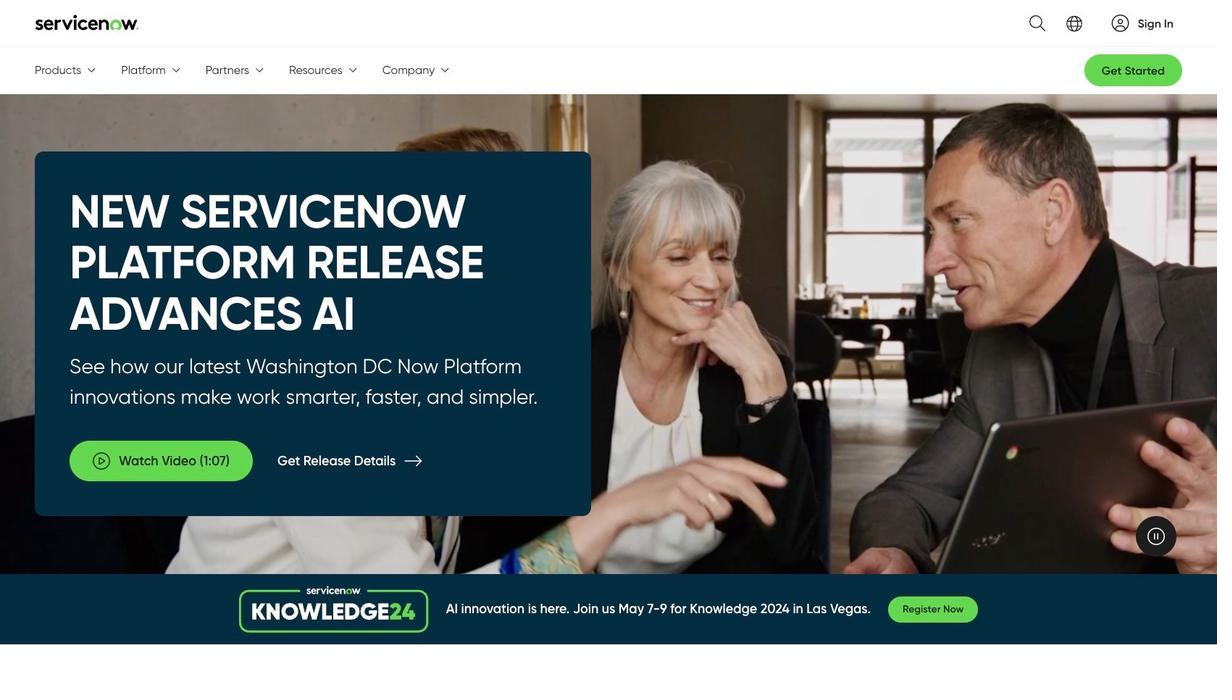 Task type: locate. For each thing, give the bounding box(es) containing it.
pause ambient video image
[[1148, 528, 1166, 545]]

pause ambient video element
[[1137, 516, 1177, 557]]

search image
[[1021, 7, 1046, 40]]



Task type: vqa. For each thing, say whether or not it's contained in the screenshot.
'has' on the right bottom of page
no



Task type: describe. For each thing, give the bounding box(es) containing it.
servicenow image
[[35, 14, 139, 30]]

arc image
[[1112, 14, 1130, 32]]



